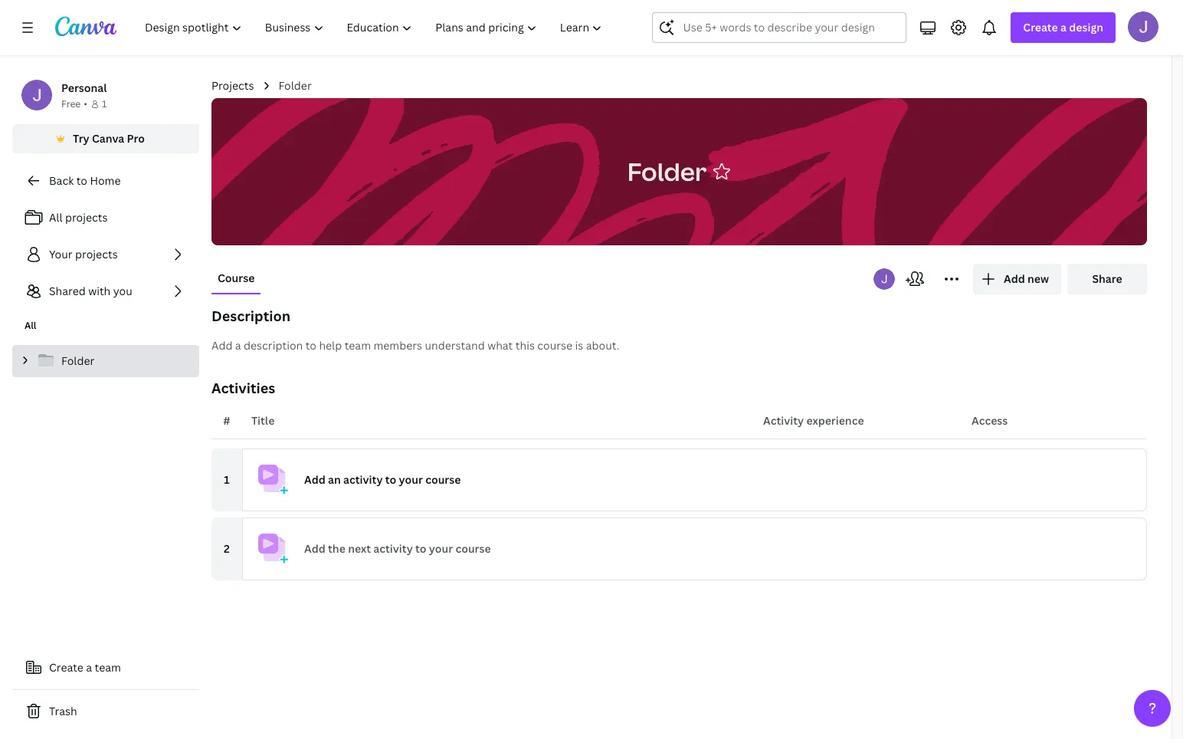 Task type: describe. For each thing, give the bounding box(es) containing it.
a for description
[[235, 338, 241, 353]]

jacob simon image
[[1128, 11, 1159, 42]]

title
[[251, 413, 275, 428]]

1 vertical spatial activity
[[374, 541, 413, 556]]

your projects link
[[12, 239, 199, 270]]

add a description to help team members understand what this course is about. button
[[212, 337, 1148, 354]]

to inside button
[[306, 338, 317, 353]]

add for add the next activity to your course
[[304, 541, 326, 556]]

all for all projects
[[49, 210, 62, 225]]

trash
[[49, 704, 77, 718]]

back to home
[[49, 173, 121, 188]]

team inside 'button'
[[95, 660, 121, 675]]

a for design
[[1061, 20, 1067, 34]]

add an activity to your course button
[[242, 448, 1148, 511]]

help
[[319, 338, 342, 353]]

create for create a team
[[49, 660, 83, 675]]

add an activity to your course
[[304, 472, 461, 487]]

create a team button
[[12, 652, 199, 683]]

canva
[[92, 131, 124, 146]]

course
[[218, 271, 255, 285]]

share button
[[1068, 264, 1148, 294]]

the
[[328, 541, 346, 556]]

design
[[1070, 20, 1104, 34]]

a for team
[[86, 660, 92, 675]]

an
[[328, 472, 341, 487]]

pro
[[127, 131, 145, 146]]

shared
[[49, 284, 86, 298]]

add new
[[1004, 271, 1049, 286]]

your
[[49, 247, 73, 261]]

create a design
[[1024, 20, 1104, 34]]

activity experience
[[764, 413, 864, 428]]

course inside button
[[538, 338, 573, 353]]

description
[[244, 338, 303, 353]]

folder for folder 'button' at top
[[628, 154, 707, 187]]

shared with you
[[49, 284, 132, 298]]

activity inside dropdown button
[[343, 472, 383, 487]]

experience
[[807, 413, 864, 428]]

top level navigation element
[[135, 12, 616, 43]]

0 vertical spatial folder link
[[279, 77, 312, 94]]

0 horizontal spatial folder
[[61, 353, 94, 368]]

add the next activity to your course
[[304, 541, 491, 556]]

#
[[223, 413, 230, 428]]

next
[[348, 541, 371, 556]]

free •
[[61, 97, 87, 110]]

2 vertical spatial course
[[456, 541, 491, 556]]

free
[[61, 97, 81, 110]]

new
[[1028, 271, 1049, 286]]



Task type: vqa. For each thing, say whether or not it's contained in the screenshot.
All Filters on the bottom
no



Task type: locate. For each thing, give the bounding box(es) containing it.
folder button
[[620, 148, 715, 196]]

all for all
[[25, 319, 36, 332]]

share
[[1093, 271, 1123, 286]]

create up trash
[[49, 660, 83, 675]]

1 horizontal spatial 1
[[224, 472, 230, 487]]

is
[[575, 338, 584, 353]]

course inside dropdown button
[[426, 472, 461, 487]]

a inside 'button'
[[86, 660, 92, 675]]

course button
[[212, 264, 261, 293]]

your inside add an activity to your course dropdown button
[[399, 472, 423, 487]]

add for add a description to help team members understand what this course is about.
[[212, 338, 233, 353]]

1 vertical spatial a
[[235, 338, 241, 353]]

create a design button
[[1011, 12, 1116, 43]]

team up trash link
[[95, 660, 121, 675]]

course
[[538, 338, 573, 353], [426, 472, 461, 487], [456, 541, 491, 556]]

team
[[345, 338, 371, 353], [95, 660, 121, 675]]

try canva pro button
[[12, 124, 199, 153]]

0 vertical spatial projects
[[65, 210, 108, 225]]

try canva pro
[[73, 131, 145, 146]]

2 vertical spatial a
[[86, 660, 92, 675]]

a down description
[[235, 338, 241, 353]]

projects link
[[212, 77, 254, 94]]

1 vertical spatial 1
[[224, 472, 230, 487]]

personal
[[61, 80, 107, 95]]

add for add new
[[1004, 271, 1025, 286]]

2
[[224, 541, 230, 556]]

add a description to help team members understand what this course is about.
[[212, 338, 620, 353]]

all inside list
[[49, 210, 62, 225]]

create
[[1024, 20, 1058, 34], [49, 660, 83, 675]]

None search field
[[653, 12, 907, 43]]

0 horizontal spatial create
[[49, 660, 83, 675]]

0 vertical spatial 1
[[102, 97, 107, 110]]

to right back
[[76, 173, 87, 188]]

projects down back to home at the top left of page
[[65, 210, 108, 225]]

1 horizontal spatial folder link
[[279, 77, 312, 94]]

0 vertical spatial a
[[1061, 20, 1067, 34]]

add left new
[[1004, 271, 1025, 286]]

Search search field
[[683, 13, 877, 42]]

create for create a design
[[1024, 20, 1058, 34]]

folder inside 'button'
[[628, 154, 707, 187]]

1 vertical spatial folder
[[628, 154, 707, 187]]

access
[[972, 413, 1008, 428]]

back to home link
[[12, 166, 199, 196]]

understand
[[425, 338, 485, 353]]

a up trash link
[[86, 660, 92, 675]]

add left an
[[304, 472, 326, 487]]

to inside dropdown button
[[385, 472, 397, 487]]

0 vertical spatial create
[[1024, 20, 1058, 34]]

0 vertical spatial activity
[[343, 472, 383, 487]]

folder link down shared with you link
[[12, 345, 199, 377]]

0 horizontal spatial a
[[86, 660, 92, 675]]

team inside button
[[345, 338, 371, 353]]

1 horizontal spatial a
[[235, 338, 241, 353]]

add down description
[[212, 338, 233, 353]]

this
[[516, 338, 535, 353]]

add
[[1004, 271, 1025, 286], [212, 338, 233, 353], [304, 472, 326, 487], [304, 541, 326, 556]]

add new button
[[974, 264, 1062, 294]]

1 horizontal spatial team
[[345, 338, 371, 353]]

add for add an activity to your course
[[304, 472, 326, 487]]

list containing all projects
[[12, 202, 199, 307]]

activities
[[212, 379, 275, 397]]

1 vertical spatial projects
[[75, 247, 118, 261]]

with
[[88, 284, 111, 298]]

folder link right projects link
[[279, 77, 312, 94]]

0 vertical spatial team
[[345, 338, 371, 353]]

0 vertical spatial all
[[49, 210, 62, 225]]

activity
[[764, 413, 804, 428]]

a inside dropdown button
[[1061, 20, 1067, 34]]

0 vertical spatial course
[[538, 338, 573, 353]]

0 horizontal spatial your
[[399, 472, 423, 487]]

0 vertical spatial folder
[[279, 78, 312, 93]]

all projects link
[[12, 202, 199, 233]]

all projects
[[49, 210, 108, 225]]

create a team
[[49, 660, 121, 675]]

activity
[[343, 472, 383, 487], [374, 541, 413, 556]]

a left design on the top right of the page
[[1061, 20, 1067, 34]]

1 vertical spatial team
[[95, 660, 121, 675]]

projects for your projects
[[75, 247, 118, 261]]

team right help
[[345, 338, 371, 353]]

1 vertical spatial all
[[25, 319, 36, 332]]

folder for folder link to the top
[[279, 78, 312, 93]]

1 vertical spatial create
[[49, 660, 83, 675]]

a
[[1061, 20, 1067, 34], [235, 338, 241, 353], [86, 660, 92, 675]]

to right 'next'
[[416, 541, 427, 556]]

try
[[73, 131, 89, 146]]

2 horizontal spatial a
[[1061, 20, 1067, 34]]

create inside 'button'
[[49, 660, 83, 675]]

all
[[49, 210, 62, 225], [25, 319, 36, 332]]

shared with you link
[[12, 276, 199, 307]]

0 horizontal spatial all
[[25, 319, 36, 332]]

activity right an
[[343, 472, 383, 487]]

members
[[374, 338, 422, 353]]

1 vertical spatial course
[[426, 472, 461, 487]]

projects right your
[[75, 247, 118, 261]]

projects
[[212, 78, 254, 93]]

1 horizontal spatial create
[[1024, 20, 1058, 34]]

to right an
[[385, 472, 397, 487]]

projects for all projects
[[65, 210, 108, 225]]

a inside button
[[235, 338, 241, 353]]

to
[[76, 173, 87, 188], [306, 338, 317, 353], [385, 472, 397, 487], [416, 541, 427, 556]]

back
[[49, 173, 74, 188]]

about.
[[586, 338, 620, 353]]

add left the
[[304, 541, 326, 556]]

add inside button
[[212, 338, 233, 353]]

folder
[[279, 78, 312, 93], [628, 154, 707, 187], [61, 353, 94, 368]]

home
[[90, 173, 121, 188]]

list
[[12, 202, 199, 307]]

your
[[399, 472, 423, 487], [429, 541, 453, 556]]

to left help
[[306, 338, 317, 353]]

create inside dropdown button
[[1024, 20, 1058, 34]]

trash link
[[12, 696, 199, 727]]

2 vertical spatial folder
[[61, 353, 94, 368]]

what
[[488, 338, 513, 353]]

description
[[212, 307, 291, 325]]

0 horizontal spatial team
[[95, 660, 121, 675]]

1 horizontal spatial your
[[429, 541, 453, 556]]

you
[[113, 284, 132, 298]]

1 right •
[[102, 97, 107, 110]]

folder link
[[279, 77, 312, 94], [12, 345, 199, 377]]

1 down the #
[[224, 472, 230, 487]]

1
[[102, 97, 107, 110], [224, 472, 230, 487]]

create left design on the top right of the page
[[1024, 20, 1058, 34]]

2 horizontal spatial folder
[[628, 154, 707, 187]]

0 horizontal spatial 1
[[102, 97, 107, 110]]

•
[[84, 97, 87, 110]]

your projects
[[49, 247, 118, 261]]

1 horizontal spatial all
[[49, 210, 62, 225]]

activity right 'next'
[[374, 541, 413, 556]]

1 horizontal spatial folder
[[279, 78, 312, 93]]

projects
[[65, 210, 108, 225], [75, 247, 118, 261]]

1 vertical spatial your
[[429, 541, 453, 556]]

1 vertical spatial folder link
[[12, 345, 199, 377]]

0 horizontal spatial folder link
[[12, 345, 199, 377]]

0 vertical spatial your
[[399, 472, 423, 487]]



